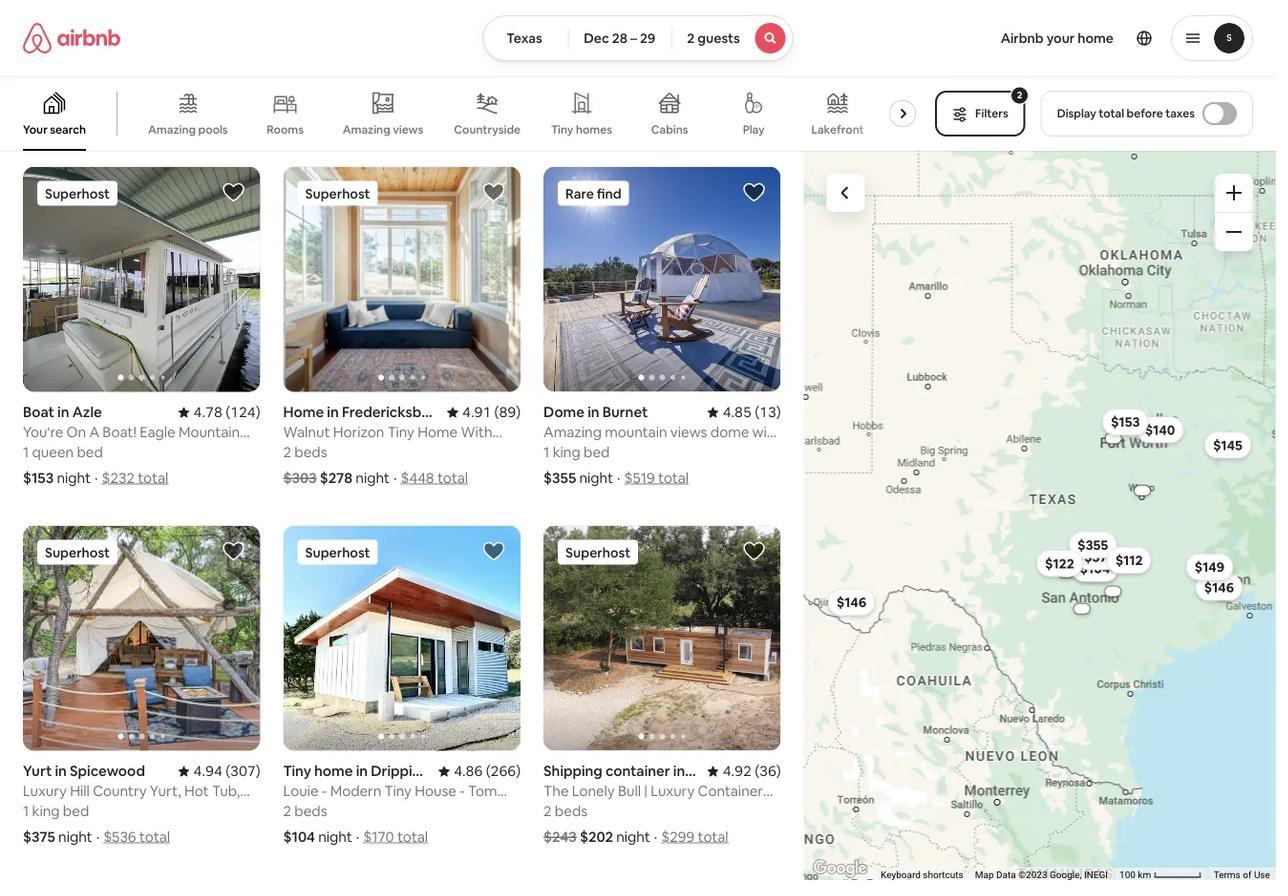 Task type: vqa. For each thing, say whether or not it's contained in the screenshot.
CSV
no



Task type: describe. For each thing, give the bounding box(es) containing it.
$353
[[137, 110, 170, 128]]

4.94 (307)
[[194, 763, 260, 781]]

$112 button
[[1108, 548, 1152, 574]]

2 beds $303 $278 night · $448 total
[[283, 443, 468, 488]]

boat in azle
[[23, 403, 102, 422]]

beds for 2 beds $303 $278 night · $448 total
[[295, 443, 327, 462]]

king for $375
[[32, 803, 60, 821]]

4.85 out of 5 average rating,  400 reviews image
[[699, 44, 781, 62]]

add to wishlist: dome in burnet image
[[743, 181, 766, 204]]

$216
[[23, 110, 54, 128]]

use
[[1255, 870, 1271, 882]]

dome
[[544, 403, 585, 422]]

luxury
[[23, 64, 67, 82]]

2 for 2 guests
[[687, 30, 695, 47]]

shortcuts
[[923, 870, 964, 882]]

$153 button
[[1103, 409, 1149, 436]]

amazing pools
[[148, 122, 228, 137]]

· for 1 queen bed $153 night · $232 total
[[95, 469, 98, 488]]

$216 $189 night
[[23, 110, 126, 128]]

zoom out image
[[1227, 225, 1242, 240]]

$194 total button
[[658, 110, 723, 128]]

total inside 1 king bed $355 night · $519 total
[[658, 469, 689, 488]]

$243
[[544, 828, 577, 847]]

4.91 (89)
[[463, 403, 521, 422]]

$519 total button
[[624, 469, 689, 488]]

the
[[544, 64, 569, 82]]

keyboard
[[881, 870, 921, 882]]

bed for 1 king bed $355 night · $519 total
[[584, 443, 610, 462]]

4.92
[[723, 763, 752, 781]]

bed inside cabin in tyler the tree house 1 bed $168 $145 night · $194 total 4.85 (400)
[[553, 84, 579, 103]]

$519
[[624, 469, 655, 488]]

4.85 inside cabin in tyler the tree house 1 bed $168 $145 night · $194 total 4.85 (400)
[[714, 44, 743, 62]]

total inside 2 beds $303 $278 night · $448 total
[[438, 469, 468, 488]]

night inside 2 beds $104 night · $170 total
[[318, 828, 352, 847]]

total inside cabin in tyler the tree house 1 bed $168 $145 night · $194 total 4.85 (400)
[[692, 110, 723, 128]]

–
[[631, 30, 637, 47]]

night right $189 on the left top of the page
[[92, 110, 126, 128]]

display total before taxes
[[1057, 106, 1195, 121]]

night for private fenced backyard $165 night · $301 total
[[318, 110, 352, 128]]

$232
[[102, 469, 135, 488]]

yurt
[[23, 763, 52, 781]]

$153 inside button
[[1112, 414, 1141, 431]]

amazing for amazing pools
[[148, 122, 196, 137]]

homes
[[576, 122, 613, 137]]

google map
showing 20 stays. region
[[804, 151, 1277, 882]]

total inside 2 beds $104 night · $170 total
[[397, 828, 428, 847]]

$145 inside button
[[1214, 437, 1243, 454]]

(400)
[[746, 44, 781, 62]]

$104 inside the '$355 $104'
[[1081, 561, 1111, 578]]

total right the $353
[[173, 110, 204, 128]]

2 for 2 beds $104 night · $170 total
[[283, 803, 291, 821]]

$299
[[662, 828, 695, 847]]

2 for 2
[[1017, 89, 1023, 101]]

$149 button
[[1187, 554, 1234, 581]]

$168
[[544, 110, 576, 128]]

profile element
[[817, 0, 1254, 76]]

4.88
[[463, 44, 491, 62]]

home in houston luxury @md anderson med center 3 beds
[[23, 44, 256, 103]]

in inside cabin in tyler the tree house 1 bed $168 $145 night · $194 total 4.85 (400)
[[586, 44, 598, 62]]

azle
[[72, 403, 102, 422]]

$170
[[363, 828, 394, 847]]

· for private fenced backyard $165 night · $301 total
[[355, 110, 359, 128]]

terms
[[1214, 870, 1241, 882]]

28
[[612, 30, 628, 47]]

group for 2 beds $104 night · $170 total
[[283, 526, 521, 752]]

backyard
[[382, 84, 443, 103]]

3
[[23, 84, 31, 103]]

rooms
[[267, 122, 304, 137]]

(266)
[[486, 763, 521, 781]]

data
[[997, 870, 1017, 882]]

cabins
[[651, 122, 688, 137]]

beds inside home in houston luxury @md anderson med center 3 beds
[[34, 84, 67, 103]]

0 horizontal spatial $146 button
[[829, 590, 876, 616]]

filters
[[976, 106, 1009, 121]]

filters button
[[936, 91, 1026, 137]]

4.85 out of 5 average rating,  13 reviews image
[[708, 403, 781, 422]]

4.86 out of 5 average rating,  266 reviews image
[[439, 763, 521, 781]]

· for 2 beds $243 $202 night · $299 total
[[654, 828, 658, 847]]

private
[[283, 84, 329, 103]]

tree
[[572, 64, 602, 82]]

inegi
[[1085, 870, 1109, 882]]

add to wishlist: home in fredericksburg image
[[483, 181, 506, 204]]

$165
[[283, 110, 315, 128]]

views
[[393, 122, 424, 137]]

$145 button
[[1205, 432, 1252, 459]]

total inside 1 queen bed $153 night · $232 total
[[138, 469, 168, 488]]

search
[[50, 122, 86, 137]]

1 inside cabin in tyler the tree house 1 bed $168 $145 night · $194 total 4.85 (400)
[[544, 84, 550, 103]]

· inside 2 beds $104 night · $170 total
[[356, 828, 360, 847]]

$353 total
[[137, 110, 204, 128]]

boat
[[23, 403, 54, 422]]

4.78 (124)
[[194, 403, 260, 422]]

tyler
[[601, 44, 634, 62]]

$536
[[103, 828, 136, 847]]

your search
[[23, 122, 86, 137]]

@md
[[70, 64, 107, 82]]

100 km
[[1120, 870, 1154, 882]]

· for 1 king bed $355 night · $519 total
[[617, 469, 621, 488]]

4.92 (36)
[[723, 763, 781, 781]]

2 beds $104 night · $170 total
[[283, 803, 428, 847]]

4.78 out of 5 average rating,  124 reviews image
[[178, 403, 260, 422]]

100 km button
[[1114, 869, 1209, 882]]

lakefront
[[812, 122, 864, 137]]

your
[[1047, 30, 1075, 47]]

add to wishlist: tiny home in dripping springs image
[[483, 540, 506, 563]]

(48)
[[495, 44, 521, 62]]

airbnb
[[1001, 30, 1044, 47]]

$299 total button
[[662, 828, 729, 847]]

$101 button
[[1073, 556, 1118, 582]]

$170 total button
[[363, 828, 428, 847]]

night for 2 beds $243 $202 night · $299 total
[[616, 828, 651, 847]]

anderson
[[110, 64, 174, 82]]

fenced
[[332, 84, 378, 103]]

· for 2 beds $303 $278 night · $448 total
[[394, 469, 397, 488]]

in for burnet
[[588, 403, 600, 422]]

dome in burnet
[[544, 403, 648, 422]]

map
[[976, 870, 994, 882]]

your
[[23, 122, 48, 137]]

4.86
[[454, 763, 483, 781]]

(13)
[[755, 403, 781, 422]]

4.85 (13)
[[723, 403, 781, 422]]

$145 inside cabin in tyler the tree house 1 bed $168 $145 night · $194 total 4.85 (400)
[[579, 110, 610, 128]]



Task type: locate. For each thing, give the bounding box(es) containing it.
$146 button
[[1196, 575, 1243, 601], [829, 590, 876, 616]]

1 vertical spatial $355
[[1078, 537, 1109, 554]]

in for spicewood
[[55, 763, 67, 781]]

king down yurt
[[32, 803, 60, 821]]

total inside private fenced backyard $165 night · $301 total
[[397, 110, 427, 128]]

1 horizontal spatial $355
[[1078, 537, 1109, 554]]

1 horizontal spatial king
[[553, 443, 581, 462]]

google,
[[1050, 870, 1082, 882]]

total right $448
[[438, 469, 468, 488]]

$122 button
[[1037, 551, 1084, 577]]

bed right queen at left
[[77, 443, 103, 462]]

bed inside 1 queen bed $153 night · $232 total
[[77, 443, 103, 462]]

· inside private fenced backyard $165 night · $301 total
[[355, 110, 359, 128]]

night inside 2 beds $243 $202 night · $299 total
[[616, 828, 651, 847]]

night for 1 queen bed $153 night · $232 total
[[57, 469, 91, 488]]

night right $202
[[616, 828, 651, 847]]

4.85 left (400)
[[714, 44, 743, 62]]

1 vertical spatial $153
[[23, 469, 54, 488]]

add to wishlist: shipping container in weatherford image
[[743, 540, 766, 563]]

1 for 1 king bed $375 night · $536 total
[[23, 803, 29, 821]]

night left $170
[[318, 828, 352, 847]]

None search field
[[483, 15, 794, 61]]

2 inside 2 beds $243 $202 night · $299 total
[[544, 803, 552, 821]]

0 vertical spatial $153
[[1112, 414, 1141, 431]]

$153 left "$140"
[[1112, 414, 1141, 431]]

beds for 2 beds $243 $202 night · $299 total
[[555, 803, 588, 821]]

google image
[[809, 857, 872, 882]]

1 horizontal spatial $375
[[1085, 549, 1115, 566]]

night down fenced
[[318, 110, 352, 128]]

night for 1 king bed $375 night · $536 total
[[58, 828, 92, 847]]

$301
[[363, 110, 394, 128]]

keyboard shortcuts
[[881, 870, 964, 882]]

group for 2 beds $303 $278 night · $448 total
[[283, 167, 521, 392]]

· left the $519
[[617, 469, 621, 488]]

1 down yurt
[[23, 803, 29, 821]]

in
[[67, 44, 79, 62], [586, 44, 598, 62], [57, 403, 69, 422], [588, 403, 600, 422], [55, 763, 67, 781]]

in right dome
[[588, 403, 600, 422]]

0 horizontal spatial $375
[[23, 828, 55, 847]]

· inside cabin in tyler the tree house 1 bed $168 $145 night · $194 total 4.85 (400)
[[651, 110, 654, 128]]

1 horizontal spatial amazing
[[343, 122, 390, 137]]

beds inside 2 beds $303 $278 night · $448 total
[[295, 443, 327, 462]]

$140
[[1146, 422, 1176, 439]]

total
[[1099, 106, 1125, 121], [173, 110, 204, 128], [397, 110, 427, 128], [692, 110, 723, 128], [138, 469, 168, 488], [438, 469, 468, 488], [658, 469, 689, 488], [139, 828, 170, 847], [397, 828, 428, 847], [698, 828, 729, 847]]

texas
[[507, 30, 543, 47]]

night inside 1 queen bed $153 night · $232 total
[[57, 469, 91, 488]]

king for $355
[[553, 443, 581, 462]]

$375
[[1085, 549, 1115, 566], [23, 828, 55, 847]]

· left the $194 on the right of the page
[[651, 110, 654, 128]]

bed for 1 king bed $375 night · $536 total
[[63, 803, 89, 821]]

in inside home in houston luxury @md anderson med center 3 beds
[[67, 44, 79, 62]]

0 horizontal spatial king
[[32, 803, 60, 821]]

amazing down fenced
[[343, 122, 390, 137]]

0 horizontal spatial $145
[[579, 110, 610, 128]]

map data ©2023 google, inegi
[[976, 870, 1109, 882]]

· inside 1 king bed $355 night · $519 total
[[617, 469, 621, 488]]

(124)
[[226, 403, 260, 422]]

group for 2 beds $243 $202 night · $299 total
[[544, 526, 781, 752]]

0 vertical spatial $375
[[1085, 549, 1115, 566]]

$448
[[401, 469, 434, 488]]

1 down the
[[544, 84, 550, 103]]

total right $536
[[139, 828, 170, 847]]

add to wishlist: yurt in spicewood image
[[222, 540, 245, 563]]

0 vertical spatial $145
[[579, 110, 610, 128]]

0 vertical spatial 4.85
[[714, 44, 743, 62]]

4.94 out of 5 average rating,  307 reviews image
[[178, 763, 260, 781]]

$355 button
[[1070, 532, 1118, 559]]

yurt in spicewood
[[23, 763, 145, 781]]

4.88 out of 5 average rating,  48 reviews image
[[447, 44, 521, 62]]

$355 inside 1 king bed $355 night · $519 total
[[544, 469, 576, 488]]

group for 1 king bed $355 night · $519 total
[[544, 167, 781, 392]]

$153 down queen at left
[[23, 469, 54, 488]]

$153 inside 1 queen bed $153 night · $232 total
[[23, 469, 54, 488]]

in left "azle"
[[57, 403, 69, 422]]

4.86 (266)
[[454, 763, 521, 781]]

· left $299
[[654, 828, 658, 847]]

bed down the
[[553, 84, 579, 103]]

tiny
[[551, 122, 574, 137]]

0 vertical spatial $355
[[544, 469, 576, 488]]

·
[[355, 110, 359, 128], [651, 110, 654, 128], [95, 469, 98, 488], [394, 469, 397, 488], [617, 469, 621, 488], [96, 828, 100, 847], [356, 828, 360, 847], [654, 828, 658, 847]]

$104 button
[[1072, 556, 1119, 583]]

display
[[1057, 106, 1097, 121]]

cabin
[[544, 44, 583, 62]]

king inside 1 king bed $375 night · $536 total
[[32, 803, 60, 821]]

night inside 2 beds $303 $278 night · $448 total
[[356, 469, 390, 488]]

med
[[177, 64, 207, 82]]

total inside button
[[1099, 106, 1125, 121]]

1 inside 1 king bed $375 night · $536 total
[[23, 803, 29, 821]]

1 down dome
[[544, 443, 550, 462]]

in right yurt
[[55, 763, 67, 781]]

in for azle
[[57, 403, 69, 422]]

$149
[[1195, 559, 1225, 576]]

$536 total button
[[103, 828, 170, 847]]

$112
[[1116, 552, 1144, 569]]

1 vertical spatial king
[[32, 803, 60, 821]]

2
[[687, 30, 695, 47], [1017, 89, 1023, 101], [283, 443, 291, 462], [283, 803, 291, 821], [544, 803, 552, 821]]

night left the $519
[[579, 469, 614, 488]]

night
[[92, 110, 126, 128], [318, 110, 352, 128], [613, 110, 647, 128], [57, 469, 91, 488], [356, 469, 390, 488], [579, 469, 614, 488], [58, 828, 92, 847], [318, 828, 352, 847], [616, 828, 651, 847]]

$375 inside 1 king bed $375 night · $536 total
[[23, 828, 55, 847]]

1 vertical spatial 4.85
[[723, 403, 752, 422]]

pools
[[198, 122, 228, 137]]

night for 1 king bed $355 night · $519 total
[[579, 469, 614, 488]]

$104 inside 2 beds $104 night · $170 total
[[283, 828, 315, 847]]

· left $536
[[96, 828, 100, 847]]

0 horizontal spatial $153
[[23, 469, 54, 488]]

1 queen bed $153 night · $232 total
[[23, 443, 168, 488]]

$355 inside the '$355 $104'
[[1078, 537, 1109, 554]]

100
[[1120, 870, 1136, 882]]

bed down yurt in spicewood at the left bottom of page
[[63, 803, 89, 821]]

0 vertical spatial $104
[[1081, 561, 1111, 578]]

$146
[[1205, 579, 1235, 597], [837, 594, 867, 612]]

night for 2 beds $303 $278 night · $448 total
[[356, 469, 390, 488]]

1 inside 1 king bed $355 night · $519 total
[[544, 443, 550, 462]]

0 horizontal spatial $146
[[837, 594, 867, 612]]

beds inside 2 beds $243 $202 night · $299 total
[[555, 803, 588, 821]]

private fenced backyard $165 night · $301 total
[[283, 84, 443, 128]]

taxes
[[1166, 106, 1195, 121]]

$278
[[320, 469, 353, 488]]

0 vertical spatial king
[[553, 443, 581, 462]]

zoom in image
[[1227, 185, 1242, 201]]

countryside
[[454, 122, 521, 137]]

4.92 out of 5 average rating,  36 reviews image
[[708, 763, 781, 781]]

(307)
[[226, 763, 260, 781]]

night inside 1 king bed $355 night · $519 total
[[579, 469, 614, 488]]

· left the $301
[[355, 110, 359, 128]]

amazing views
[[343, 122, 424, 137]]

29
[[640, 30, 656, 47]]

1 vertical spatial $375
[[23, 828, 55, 847]]

night inside private fenced backyard $165 night · $301 total
[[318, 110, 352, 128]]

$355 $104
[[1078, 537, 1111, 578]]

night inside cabin in tyler the tree house 1 bed $168 $145 night · $194 total 4.85 (400)
[[613, 110, 647, 128]]

group containing amazing views
[[0, 76, 924, 151]]

$122
[[1046, 555, 1075, 573]]

total inside 1 king bed $375 night · $536 total
[[139, 828, 170, 847]]

total right $170
[[397, 828, 428, 847]]

1 horizontal spatial $104
[[1081, 561, 1111, 578]]

bed for 1 queen bed $153 night · $232 total
[[77, 443, 103, 462]]

1 king bed $355 night · $519 total
[[544, 443, 689, 488]]

none search field containing texas
[[483, 15, 794, 61]]

terms of use link
[[1214, 870, 1271, 882]]

beds inside 2 beds $104 night · $170 total
[[295, 803, 327, 821]]

1 for 1 queen bed $153 night · $232 total
[[23, 443, 29, 462]]

2 inside 2 beds $303 $278 night · $448 total
[[283, 443, 291, 462]]

· inside 1 king bed $375 night · $536 total
[[96, 828, 100, 847]]

night right homes
[[613, 110, 647, 128]]

total right the $194 on the right of the page
[[692, 110, 723, 128]]

2 inside 2 beds $104 night · $170 total
[[283, 803, 291, 821]]

2 for 2 beds $243 $202 night · $299 total
[[544, 803, 552, 821]]

king down dome
[[553, 443, 581, 462]]

1 horizontal spatial $153
[[1112, 414, 1141, 431]]

2 beds $243 $202 night · $299 total
[[544, 803, 729, 847]]

dec
[[584, 30, 610, 47]]

4.85
[[714, 44, 743, 62], [723, 403, 752, 422]]

$145 right tiny
[[579, 110, 610, 128]]

total right the $519
[[658, 469, 689, 488]]

airbnb your home link
[[990, 18, 1126, 58]]

$303
[[283, 469, 317, 488]]

2 for 2 beds $303 $278 night · $448 total
[[283, 443, 291, 462]]

$189
[[57, 110, 89, 128]]

queen
[[32, 443, 74, 462]]

1 vertical spatial $145
[[1214, 437, 1243, 454]]

· inside 2 beds $243 $202 night · $299 total
[[654, 828, 658, 847]]

amazing for amazing views
[[343, 122, 390, 137]]

4.85 left (13)
[[723, 403, 752, 422]]

total inside 2 beds $243 $202 night · $299 total
[[698, 828, 729, 847]]

0 horizontal spatial $355
[[544, 469, 576, 488]]

total right $299
[[698, 828, 729, 847]]

burnet
[[603, 403, 648, 422]]

total down backyard
[[397, 110, 427, 128]]

km
[[1139, 870, 1152, 882]]

$375 inside button
[[1085, 549, 1115, 566]]

1 horizontal spatial $146
[[1205, 579, 1235, 597]]

night inside 1 king bed $375 night · $536 total
[[58, 828, 92, 847]]

group for 1 king bed $375 night · $536 total
[[23, 526, 260, 752]]

in up @md
[[67, 44, 79, 62]]

beds for 2 beds $104 night · $170 total
[[295, 803, 327, 821]]

2 guests
[[687, 30, 740, 47]]

bed down 'dome in burnet'
[[584, 443, 610, 462]]

group
[[0, 76, 924, 151], [23, 167, 260, 392], [283, 167, 521, 392], [544, 167, 781, 392], [23, 526, 260, 752], [283, 526, 521, 752], [544, 526, 781, 752]]

night down queen at left
[[57, 469, 91, 488]]

$448 total button
[[401, 469, 468, 488]]

· for 1 king bed $375 night · $536 total
[[96, 828, 100, 847]]

(89)
[[495, 403, 521, 422]]

4.91 out of 5 average rating,  89 reviews image
[[447, 403, 521, 422]]

total left before
[[1099, 106, 1125, 121]]

$355 up $101
[[1078, 537, 1109, 554]]

bed inside 1 king bed $375 night · $536 total
[[63, 803, 89, 821]]

cabin in tyler the tree house 1 bed $168 $145 night · $194 total 4.85 (400)
[[544, 44, 781, 128]]

· inside 2 beds $303 $278 night · $448 total
[[394, 469, 397, 488]]

· inside 1 queen bed $153 night · $232 total
[[95, 469, 98, 488]]

· left $232
[[95, 469, 98, 488]]

2 guests button
[[671, 15, 794, 61]]

home
[[1078, 30, 1114, 47]]

night left $536
[[58, 828, 92, 847]]

0 horizontal spatial $104
[[283, 828, 315, 847]]

· left $170
[[356, 828, 360, 847]]

1 horizontal spatial $146 button
[[1196, 575, 1243, 601]]

1 horizontal spatial $145
[[1214, 437, 1243, 454]]

tiny homes
[[551, 122, 613, 137]]

group for 1 queen bed $153 night · $232 total
[[23, 167, 260, 392]]

0 horizontal spatial amazing
[[148, 122, 196, 137]]

houston
[[82, 44, 139, 62]]

night right $278
[[356, 469, 390, 488]]

$355 down dome
[[544, 469, 576, 488]]

bed inside 1 king bed $355 night · $519 total
[[584, 443, 610, 462]]

· left $448
[[394, 469, 397, 488]]

spicewood
[[70, 763, 145, 781]]

$140 button
[[1137, 417, 1185, 444]]

of
[[1244, 870, 1252, 882]]

$355
[[544, 469, 576, 488], [1078, 537, 1109, 554]]

1 vertical spatial $104
[[283, 828, 315, 847]]

2 inside button
[[687, 30, 695, 47]]

1 left queen at left
[[23, 443, 29, 462]]

amazing
[[343, 122, 390, 137], [148, 122, 196, 137]]

add to wishlist: boat in azle image
[[222, 181, 245, 204]]

dec 28 – 29
[[584, 30, 656, 47]]

4.88 (48)
[[463, 44, 521, 62]]

$194
[[658, 110, 689, 128]]

1 inside 1 queen bed $153 night · $232 total
[[23, 443, 29, 462]]

$145 right $140 button
[[1214, 437, 1243, 454]]

1 for 1 king bed $355 night · $519 total
[[544, 443, 550, 462]]

total right $232
[[138, 469, 168, 488]]

4.91
[[463, 403, 491, 422]]

amazing left pools
[[148, 122, 196, 137]]

in up tree at the top of page
[[586, 44, 598, 62]]

king inside 1 king bed $355 night · $519 total
[[553, 443, 581, 462]]

display total before taxes button
[[1041, 91, 1254, 137]]

$353 total button
[[137, 110, 204, 128]]



